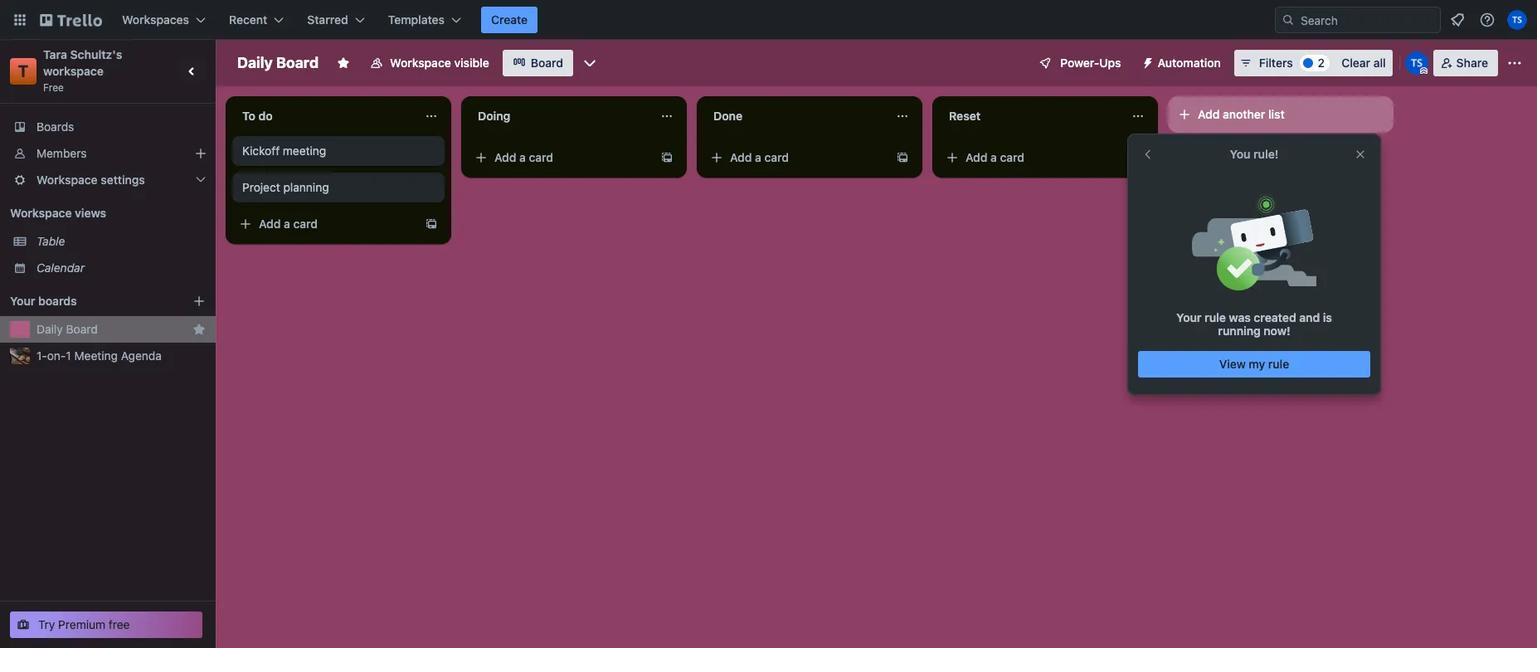 Task type: describe. For each thing, give the bounding box(es) containing it.
add a card button for to do
[[232, 211, 418, 237]]

members link
[[0, 140, 216, 167]]

add a card button for reset
[[939, 144, 1125, 171]]

now!
[[1264, 324, 1291, 338]]

add for done
[[730, 150, 752, 164]]

reset
[[949, 109, 981, 123]]

add for doing
[[495, 150, 517, 164]]

add board image
[[193, 295, 206, 308]]

clear
[[1342, 56, 1371, 70]]

Done text field
[[704, 103, 886, 129]]

add a card for reset
[[966, 150, 1025, 164]]

planning
[[283, 180, 329, 194]]

create from template… image
[[896, 151, 909, 164]]

automation button
[[1135, 50, 1231, 76]]

a for reset
[[991, 150, 997, 164]]

on-
[[47, 349, 66, 363]]

all
[[1374, 56, 1386, 70]]

primary element
[[0, 0, 1538, 40]]

running
[[1218, 324, 1261, 338]]

meeting
[[283, 144, 326, 158]]

created
[[1254, 310, 1297, 324]]

workspaces
[[122, 12, 189, 27]]

kickoff
[[242, 144, 280, 158]]

is
[[1323, 310, 1333, 324]]

card for done
[[765, 150, 789, 164]]

calendar
[[37, 261, 85, 275]]

kickoff meeting link
[[242, 143, 435, 159]]

1-on-1 meeting agenda link
[[37, 348, 206, 364]]

ups
[[1100, 56, 1121, 70]]

workspace navigation collapse icon image
[[181, 60, 204, 83]]

add a card for to do
[[259, 217, 318, 231]]

0 horizontal spatial tara schultz (taraschultz7) image
[[1405, 51, 1429, 75]]

try
[[38, 617, 55, 631]]

your rule was created and is running now!
[[1177, 310, 1333, 338]]

daily board link
[[37, 321, 186, 338]]

workspace settings
[[37, 173, 145, 187]]

you rule!
[[1230, 147, 1279, 161]]

view
[[1220, 357, 1246, 371]]

t link
[[10, 58, 37, 85]]

do
[[259, 109, 273, 123]]

workspace visible button
[[360, 50, 499, 76]]

1-
[[37, 349, 47, 363]]

recent button
[[219, 7, 294, 33]]

back to home image
[[40, 7, 102, 33]]

project planning link
[[242, 179, 435, 196]]

workspace for workspace visible
[[390, 56, 451, 70]]

meeting
[[74, 349, 118, 363]]

to do
[[242, 109, 273, 123]]

starred
[[307, 12, 348, 27]]

workspaces button
[[112, 7, 216, 33]]

project
[[242, 180, 280, 194]]

you rule! image
[[1192, 194, 1317, 291]]

workspace
[[43, 64, 104, 78]]

add inside button
[[1198, 107, 1220, 121]]

0 horizontal spatial board
[[66, 322, 98, 336]]

a for done
[[755, 150, 762, 164]]

daily board inside text field
[[237, 54, 319, 71]]

create button
[[481, 7, 538, 33]]

add for reset
[[966, 150, 988, 164]]

rule!
[[1254, 147, 1279, 161]]

Board name text field
[[229, 50, 327, 76]]

tara schultz's workspace link
[[43, 47, 125, 78]]

templates button
[[378, 7, 471, 33]]

clear all button
[[1335, 50, 1393, 76]]

your for your boards
[[10, 294, 35, 308]]

share button
[[1434, 50, 1499, 76]]

automation
[[1158, 56, 1221, 70]]

free
[[109, 617, 130, 631]]

daily inside text field
[[237, 54, 273, 71]]

card for doing
[[529, 150, 554, 164]]

Reset text field
[[939, 103, 1122, 129]]

table link
[[37, 233, 206, 250]]

customize views image
[[582, 55, 598, 71]]

a for doing
[[520, 150, 526, 164]]

rule inside 'view my rule' button
[[1269, 357, 1290, 371]]

power-
[[1061, 56, 1100, 70]]

your boards with 2 items element
[[10, 291, 168, 311]]

this member is an admin of this board. image
[[1420, 67, 1428, 75]]

Search field
[[1295, 7, 1440, 32]]

visible
[[454, 56, 489, 70]]

views
[[75, 206, 106, 220]]

free
[[43, 81, 64, 94]]

doing
[[478, 109, 511, 123]]

add a card for done
[[730, 150, 789, 164]]

view my rule button
[[1138, 351, 1371, 378]]

star or unstar board image
[[337, 56, 350, 70]]

schultz's
[[70, 47, 122, 61]]

t
[[18, 61, 28, 80]]



Task type: vqa. For each thing, say whether or not it's contained in the screenshot.
checkbox at the top right
no



Task type: locate. For each thing, give the bounding box(es) containing it.
0 horizontal spatial daily
[[37, 322, 63, 336]]

card
[[529, 150, 554, 164], [765, 150, 789, 164], [1000, 150, 1025, 164], [293, 217, 318, 231]]

a down doing text field
[[520, 150, 526, 164]]

create from template… image
[[660, 151, 674, 164], [1132, 151, 1145, 164], [425, 217, 438, 231]]

daily board down recent popup button
[[237, 54, 319, 71]]

board down your boards with 2 items element
[[66, 322, 98, 336]]

open information menu image
[[1479, 12, 1496, 28]]

1 vertical spatial rule
[[1269, 357, 1290, 371]]

card down done text box
[[765, 150, 789, 164]]

1 horizontal spatial rule
[[1269, 357, 1290, 371]]

1 vertical spatial daily board
[[37, 322, 98, 336]]

create from template… image for doing
[[660, 151, 674, 164]]

to
[[242, 109, 256, 123]]

create
[[491, 12, 528, 27]]

table
[[37, 234, 65, 248]]

workspace visible
[[390, 56, 489, 70]]

1 vertical spatial workspace
[[37, 173, 98, 187]]

Doing text field
[[468, 103, 651, 129]]

workspace inside dropdown button
[[37, 173, 98, 187]]

tara schultz (taraschultz7) image
[[1508, 10, 1528, 30], [1405, 51, 1429, 75]]

add a card
[[495, 150, 554, 164], [730, 150, 789, 164], [966, 150, 1025, 164], [259, 217, 318, 231]]

1 horizontal spatial board
[[276, 54, 319, 71]]

a down done text box
[[755, 150, 762, 164]]

members
[[37, 146, 87, 160]]

and
[[1300, 310, 1320, 324]]

workspace down templates popup button
[[390, 56, 451, 70]]

tara schultz's workspace free
[[43, 47, 125, 94]]

add a card for doing
[[495, 150, 554, 164]]

your inside your rule was created and is running now!
[[1177, 310, 1202, 324]]

was
[[1229, 310, 1251, 324]]

0 vertical spatial workspace
[[390, 56, 451, 70]]

kickoff meeting
[[242, 144, 326, 158]]

0 vertical spatial daily
[[237, 54, 273, 71]]

add another list button
[[1168, 96, 1394, 133]]

add left another on the right
[[1198, 107, 1220, 121]]

boards link
[[0, 114, 216, 140]]

a down reset text field
[[991, 150, 997, 164]]

add a card down project planning
[[259, 217, 318, 231]]

2 vertical spatial workspace
[[10, 206, 72, 220]]

2 horizontal spatial create from template… image
[[1132, 151, 1145, 164]]

board
[[276, 54, 319, 71], [531, 56, 563, 70], [66, 322, 98, 336]]

tara schultz (taraschultz7) image right all
[[1405, 51, 1429, 75]]

premium
[[58, 617, 106, 631]]

search image
[[1282, 13, 1295, 27]]

your
[[10, 294, 35, 308], [1177, 310, 1202, 324]]

card down planning
[[293, 217, 318, 231]]

add for to do
[[259, 217, 281, 231]]

0 horizontal spatial rule
[[1205, 310, 1226, 324]]

your for your rule was created and is running now!
[[1177, 310, 1202, 324]]

starred button
[[297, 7, 375, 33]]

your left was
[[1177, 310, 1202, 324]]

0 vertical spatial tara schultz (taraschultz7) image
[[1508, 10, 1528, 30]]

agenda
[[121, 349, 162, 363]]

rule right my on the right of page
[[1269, 357, 1290, 371]]

workspace
[[390, 56, 451, 70], [37, 173, 98, 187], [10, 206, 72, 220]]

add a card button down reset text field
[[939, 144, 1125, 171]]

board link
[[503, 50, 573, 76]]

tara schultz (taraschultz7) image right open information menu icon
[[1508, 10, 1528, 30]]

add down done
[[730, 150, 752, 164]]

add
[[1198, 107, 1220, 121], [495, 150, 517, 164], [730, 150, 752, 164], [966, 150, 988, 164], [259, 217, 281, 231]]

recent
[[229, 12, 267, 27]]

workspace settings button
[[0, 167, 216, 193]]

workspace inside button
[[390, 56, 451, 70]]

add a card down reset
[[966, 150, 1025, 164]]

create from template… image for reset
[[1132, 151, 1145, 164]]

card down reset text field
[[1000, 150, 1025, 164]]

your boards
[[10, 294, 77, 308]]

power-ups
[[1061, 56, 1121, 70]]

daily board up 1
[[37, 322, 98, 336]]

0 vertical spatial rule
[[1205, 310, 1226, 324]]

add a card button down project planning link
[[232, 211, 418, 237]]

board left star or unstar board image
[[276, 54, 319, 71]]

1-on-1 meeting agenda
[[37, 349, 162, 363]]

1 vertical spatial your
[[1177, 310, 1202, 324]]

add a card button down done text box
[[704, 144, 890, 171]]

try premium free button
[[10, 612, 202, 638]]

a down project planning
[[284, 217, 290, 231]]

your left boards
[[10, 294, 35, 308]]

you
[[1230, 147, 1251, 161]]

card for to do
[[293, 217, 318, 231]]

add a card button for done
[[704, 144, 890, 171]]

tara
[[43, 47, 67, 61]]

1 horizontal spatial tara schultz (taraschultz7) image
[[1508, 10, 1528, 30]]

boards
[[37, 119, 74, 134]]

daily up on-
[[37, 322, 63, 336]]

0 vertical spatial your
[[10, 294, 35, 308]]

0 vertical spatial daily board
[[237, 54, 319, 71]]

daily down recent popup button
[[237, 54, 273, 71]]

To do text field
[[232, 103, 415, 129]]

power-ups button
[[1028, 50, 1131, 76]]

starred icon image
[[193, 323, 206, 336]]

rule
[[1205, 310, 1226, 324], [1269, 357, 1290, 371]]

list
[[1269, 107, 1285, 121]]

workspace for workspace settings
[[37, 173, 98, 187]]

card for reset
[[1000, 150, 1025, 164]]

board inside text field
[[276, 54, 319, 71]]

another
[[1223, 107, 1266, 121]]

1
[[66, 349, 71, 363]]

daily board
[[237, 54, 319, 71], [37, 322, 98, 336]]

settings
[[101, 173, 145, 187]]

0 notifications image
[[1448, 10, 1468, 30]]

workspace down members
[[37, 173, 98, 187]]

my
[[1249, 357, 1266, 371]]

add another list
[[1198, 107, 1285, 121]]

card down doing text field
[[529, 150, 554, 164]]

2
[[1318, 56, 1325, 70]]

0 horizontal spatial create from template… image
[[425, 217, 438, 231]]

workspace up table
[[10, 206, 72, 220]]

share
[[1457, 56, 1489, 70]]

add a card down doing
[[495, 150, 554, 164]]

board left customize views image
[[531, 56, 563, 70]]

rule left was
[[1205, 310, 1226, 324]]

view my rule
[[1220, 357, 1290, 371]]

daily
[[237, 54, 273, 71], [37, 322, 63, 336]]

1 vertical spatial tara schultz (taraschultz7) image
[[1405, 51, 1429, 75]]

a for to do
[[284, 217, 290, 231]]

add down doing
[[495, 150, 517, 164]]

show menu image
[[1507, 55, 1523, 71]]

add down reset
[[966, 150, 988, 164]]

1 horizontal spatial daily board
[[237, 54, 319, 71]]

0 horizontal spatial daily board
[[37, 322, 98, 336]]

workspace views
[[10, 206, 106, 220]]

clear all
[[1342, 56, 1386, 70]]

sm image
[[1135, 50, 1158, 73]]

workspace for workspace views
[[10, 206, 72, 220]]

boards
[[38, 294, 77, 308]]

filters
[[1259, 56, 1293, 70]]

done
[[714, 109, 743, 123]]

0 horizontal spatial your
[[10, 294, 35, 308]]

1 horizontal spatial daily
[[237, 54, 273, 71]]

calendar link
[[37, 260, 206, 276]]

add a card button down doing text field
[[468, 144, 654, 171]]

1 horizontal spatial your
[[1177, 310, 1202, 324]]

rule inside your rule was created and is running now!
[[1205, 310, 1226, 324]]

try premium free
[[38, 617, 130, 631]]

templates
[[388, 12, 445, 27]]

add a card button for doing
[[468, 144, 654, 171]]

1 vertical spatial daily
[[37, 322, 63, 336]]

add down the project
[[259, 217, 281, 231]]

add a card button
[[468, 144, 654, 171], [704, 144, 890, 171], [939, 144, 1125, 171], [232, 211, 418, 237]]

1 horizontal spatial create from template… image
[[660, 151, 674, 164]]

a
[[520, 150, 526, 164], [755, 150, 762, 164], [991, 150, 997, 164], [284, 217, 290, 231]]

2 horizontal spatial board
[[531, 56, 563, 70]]

create from template… image for to do
[[425, 217, 438, 231]]

add a card down done
[[730, 150, 789, 164]]

project planning
[[242, 180, 329, 194]]



